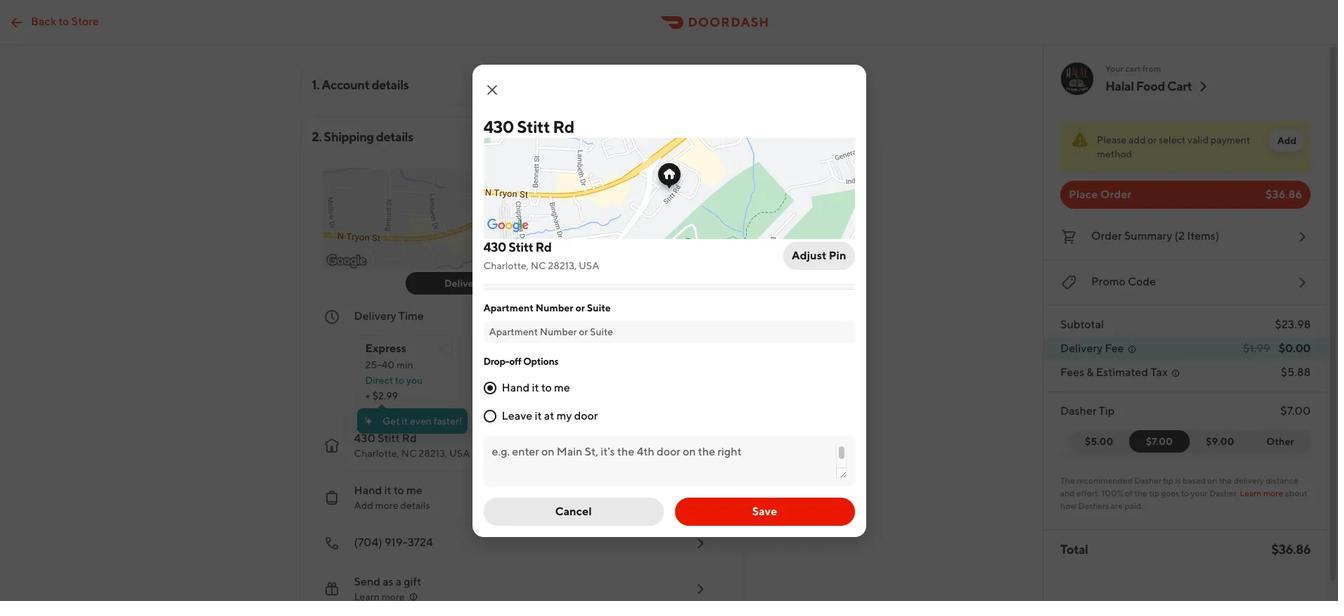 Task type: vqa. For each thing, say whether or not it's contained in the screenshot.
the left hand
yes



Task type: describe. For each thing, give the bounding box(es) containing it.
1. account
[[312, 77, 369, 92]]

map region
[[384, 85, 924, 265]]

other
[[1266, 436, 1294, 447]]

is
[[1175, 475, 1181, 486]]

later
[[666, 342, 690, 355]]

off
[[509, 355, 521, 367]]

to down options
[[541, 381, 552, 394]]

details for 2. shipping details
[[376, 129, 413, 144]]

(704) 919-3724 button
[[312, 524, 720, 563]]

$9.00 button
[[1181, 430, 1251, 453]]

delivery inside option
[[444, 278, 482, 289]]

payment
[[1211, 134, 1250, 146]]

&
[[1087, 366, 1094, 379]]

cancel
[[555, 505, 592, 518]]

how
[[1060, 501, 1077, 511]]

tip
[[1099, 404, 1115, 418]]

11/22 11:20 am-11:40 am
[[593, 309, 720, 323]]

back to store button
[[0, 8, 107, 36]]

valid
[[1188, 134, 1209, 146]]

to inside 25–40 min direct to you + $2.99
[[395, 375, 404, 386]]

direct
[[365, 375, 393, 386]]

promo
[[1091, 275, 1126, 288]]

430 for 430 stitt rd
[[483, 116, 514, 136]]

430 for 430 stitt rd charlotte,  nc 28213,  usa
[[354, 432, 375, 445]]

stitt for 430 stitt rd
[[517, 116, 550, 136]]

rd for 430 stitt rd
[[553, 116, 574, 136]]

my
[[556, 409, 572, 422]]

cart
[[1125, 63, 1141, 74]]

about
[[1285, 488, 1307, 499]]

to inside button
[[59, 14, 69, 28]]

delivery
[[1234, 475, 1264, 486]]

code
[[1128, 275, 1156, 288]]

send
[[354, 575, 380, 589]]

send as a gift button
[[312, 563, 720, 601]]

total
[[1060, 542, 1088, 557]]

430 stitt rd charlotte,  nc 28213,  usa
[[354, 432, 470, 459]]

1 horizontal spatial more
[[1263, 488, 1283, 499]]

learn more
[[1240, 488, 1283, 499]]

25–40 min direct to you + $2.99
[[365, 359, 423, 402]]

on
[[1208, 475, 1217, 486]]

you
[[406, 375, 423, 386]]

$5.00 button
[[1069, 430, 1138, 453]]

leave it at my door
[[502, 409, 598, 422]]

Schedule for later radio
[[586, 335, 718, 409]]

promo code button
[[1060, 271, 1311, 294]]

100%
[[1102, 488, 1123, 499]]

430 for 430 stitt rd charlotte, nc 28213, usa
[[483, 239, 506, 254]]

back to store
[[31, 14, 99, 28]]

recommended
[[1077, 475, 1133, 486]]

select
[[1159, 134, 1186, 146]]

0 vertical spatial the
[[1219, 475, 1232, 486]]

paid.
[[1125, 501, 1143, 511]]

$1.99
[[1243, 342, 1270, 355]]

charlotte, for 430 stitt rd charlotte,  nc 28213,  usa
[[354, 448, 399, 459]]

Pickup radio
[[513, 272, 637, 295]]

1 horizontal spatial $7.00
[[1280, 404, 1311, 418]]

your
[[1105, 63, 1124, 74]]

none radio containing express
[[354, 335, 459, 409]]

learn more link
[[1240, 488, 1283, 499]]

as
[[383, 575, 393, 589]]

add inside hand it to me add more details
[[354, 500, 373, 511]]

the recommended dasher tip is based on the delivery distance and effort. 100% of the tip goes to your dasher.
[[1060, 475, 1298, 499]]

close image
[[483, 81, 500, 98]]

min inside 'standard 30–45 min'
[[513, 359, 529, 371]]

Hand it to me radio
[[483, 381, 496, 394]]

status containing please add or select valid payment method
[[1060, 121, 1311, 172]]

usa for 430 stitt rd charlotte, nc 28213, usa
[[579, 260, 599, 271]]

usa for 430 stitt rd charlotte,  nc 28213,  usa
[[449, 448, 470, 459]]

schedule
[[597, 342, 646, 355]]

1 vertical spatial tip
[[1149, 488, 1160, 499]]

it for hand it to me
[[532, 381, 539, 394]]

am
[[701, 309, 720, 323]]

based
[[1183, 475, 1206, 486]]

adjust pin button
[[783, 242, 855, 270]]

am-
[[649, 309, 673, 323]]

3724
[[408, 536, 433, 549]]

nc for 430 stitt rd charlotte,  nc 28213,  usa
[[401, 448, 417, 459]]

faster!
[[434, 416, 462, 427]]

adjust pin
[[792, 249, 846, 262]]

$5.00
[[1085, 436, 1113, 447]]

919-
[[384, 536, 408, 549]]

items)
[[1187, 229, 1219, 243]]

effort.
[[1077, 488, 1100, 499]]

drop-
[[483, 355, 509, 367]]

order summary (2 items)
[[1091, 229, 1219, 243]]

about how dashers are paid.
[[1060, 488, 1307, 511]]

learn
[[1240, 488, 1262, 499]]

goes
[[1161, 488, 1179, 499]]

schedule for later
[[597, 342, 690, 355]]

2. shipping
[[312, 129, 374, 144]]

it for hand it to me add more details
[[384, 484, 391, 497]]

2 horizontal spatial delivery
[[1060, 342, 1103, 355]]

add inside button
[[1277, 135, 1297, 146]]

Other button
[[1250, 430, 1311, 453]]

(704) 919-3724
[[354, 536, 433, 549]]

fees & estimated
[[1060, 366, 1148, 379]]

get
[[383, 416, 400, 427]]

cart
[[1167, 79, 1192, 94]]

option group containing express
[[354, 324, 720, 409]]

$2.99
[[372, 390, 398, 402]]

store
[[71, 14, 99, 28]]

(2
[[1175, 229, 1185, 243]]

or for add
[[1148, 134, 1157, 146]]

none radio containing standard
[[470, 335, 575, 409]]

$23.98
[[1275, 318, 1311, 331]]

dasher tip
[[1060, 404, 1115, 418]]

estimated
[[1096, 366, 1148, 379]]

11/22
[[593, 309, 619, 323]]

halal
[[1105, 79, 1134, 94]]

dashers
[[1078, 501, 1109, 511]]

1 horizontal spatial tip
[[1163, 475, 1174, 486]]

0 horizontal spatial the
[[1135, 488, 1147, 499]]



Task type: locate. For each thing, give the bounding box(es) containing it.
express
[[365, 342, 406, 355]]

1 min from the left
[[397, 359, 413, 371]]

1 vertical spatial order
[[1091, 229, 1122, 243]]

0 horizontal spatial hand
[[354, 484, 382, 497]]

options
[[523, 355, 559, 367]]

$7.00 up other button
[[1280, 404, 1311, 418]]

food
[[1136, 79, 1165, 94]]

usa up pickup
[[579, 260, 599, 271]]

0 vertical spatial stitt
[[517, 116, 550, 136]]

halal food cart
[[1105, 79, 1192, 94]]

dasher up 'goes'
[[1134, 475, 1162, 486]]

usa inside 430 stitt rd charlotte,  nc 28213,  usa
[[449, 448, 470, 459]]

apartment number or suite
[[483, 302, 611, 313]]

rd for 430 stitt rd charlotte, nc 28213, usa
[[535, 239, 552, 254]]

tip left 'goes'
[[1149, 488, 1160, 499]]

it left at
[[535, 409, 542, 422]]

$36.86 down about
[[1272, 542, 1311, 557]]

1 horizontal spatial delivery
[[444, 278, 482, 289]]

1 horizontal spatial me
[[554, 381, 570, 394]]

e.g. enter on Main St, it's the 4th door on the right

Do not add order changes or requests here. text field
[[492, 444, 846, 478]]

usa inside the 430 stitt rd charlotte, nc 28213, usa
[[579, 260, 599, 271]]

details right 2. shipping
[[376, 129, 413, 144]]

get it even faster!
[[383, 416, 462, 427]]

order summary (2 items) button
[[1060, 226, 1311, 248]]

28213, inside 430 stitt rd charlotte,  nc 28213,  usa
[[419, 448, 447, 459]]

hand right the hand it to me option
[[502, 381, 530, 394]]

28213, up pickup option
[[548, 260, 577, 271]]

details right 1. account
[[372, 77, 409, 92]]

it down options
[[532, 381, 539, 394]]

0 vertical spatial 430
[[483, 116, 514, 136]]

nc
[[531, 260, 546, 271], [401, 448, 417, 459]]

0 horizontal spatial nc
[[401, 448, 417, 459]]

30–45
[[481, 359, 511, 371]]

0 vertical spatial delivery
[[444, 278, 482, 289]]

or inside 'please add or select valid payment method'
[[1148, 134, 1157, 146]]

0 vertical spatial nc
[[531, 260, 546, 271]]

0 vertical spatial add
[[1277, 135, 1297, 146]]

add
[[1129, 134, 1146, 146]]

to left you
[[395, 375, 404, 386]]

1 vertical spatial stitt
[[509, 239, 533, 254]]

subtotal
[[1060, 318, 1104, 331]]

1 horizontal spatial or
[[1148, 134, 1157, 146]]

cancel button
[[483, 497, 663, 526]]

11:40
[[673, 309, 699, 323]]

it for get it even faster!
[[402, 416, 408, 427]]

1 horizontal spatial dasher
[[1134, 475, 1162, 486]]

time
[[399, 309, 424, 323]]

dasher
[[1060, 404, 1097, 418], [1134, 475, 1162, 486]]

Apartment Number or Suite text field
[[489, 325, 849, 339]]

min up you
[[397, 359, 413, 371]]

2 horizontal spatial rd
[[553, 116, 574, 136]]

0 vertical spatial 28213,
[[548, 260, 577, 271]]

dasher.
[[1209, 488, 1238, 499]]

place order
[[1069, 188, 1132, 201]]

usa
[[579, 260, 599, 271], [449, 448, 470, 459]]

0 horizontal spatial charlotte,
[[354, 448, 399, 459]]

nc inside 430 stitt rd charlotte,  nc 28213,  usa
[[401, 448, 417, 459]]

me for hand it to me add more details
[[406, 484, 422, 497]]

1 vertical spatial dasher
[[1134, 475, 1162, 486]]

0 vertical spatial $36.86
[[1266, 188, 1302, 201]]

28213, down get it even faster!
[[419, 448, 447, 459]]

details for 1. account details
[[372, 77, 409, 92]]

$7.00 button
[[1129, 430, 1190, 453]]

Delivery radio
[[405, 272, 521, 295]]

order right place
[[1100, 188, 1132, 201]]

1 horizontal spatial hand
[[502, 381, 530, 394]]

1 vertical spatial rd
[[535, 239, 552, 254]]

it for leave it at my door
[[535, 409, 542, 422]]

fees
[[1060, 366, 1084, 379]]

0 vertical spatial dasher
[[1060, 404, 1097, 418]]

None radio
[[354, 335, 459, 409]]

please
[[1097, 134, 1127, 146]]

nc inside the 430 stitt rd charlotte, nc 28213, usa
[[531, 260, 546, 271]]

me down 430 stitt rd charlotte,  nc 28213,  usa
[[406, 484, 422, 497]]

powered by google image
[[487, 218, 528, 232]]

0 horizontal spatial min
[[397, 359, 413, 371]]

430 down powered by google image
[[483, 239, 506, 254]]

28213, for 430 stitt rd charlotte,  nc 28213,  usa
[[419, 448, 447, 459]]

to left your at the right
[[1181, 488, 1189, 499]]

halal food cart button
[[1105, 78, 1212, 95]]

11:20
[[621, 309, 647, 323]]

status
[[1060, 121, 1311, 172]]

min down standard
[[513, 359, 529, 371]]

$0.00
[[1279, 342, 1311, 355]]

$9.00
[[1206, 436, 1234, 447]]

me for hand it to me
[[554, 381, 570, 394]]

the
[[1060, 475, 1075, 486]]

the up dasher.
[[1219, 475, 1232, 486]]

min inside 25–40 min direct to you + $2.99
[[397, 359, 413, 371]]

Leave it at my door radio
[[483, 410, 496, 422]]

$36.86 down add button at top
[[1266, 188, 1302, 201]]

2. shipping details
[[312, 129, 413, 144]]

pin
[[829, 249, 846, 262]]

2 vertical spatial rd
[[402, 432, 417, 445]]

pickup
[[563, 278, 595, 289]]

more up the (704) 919-3724
[[375, 500, 398, 511]]

2 vertical spatial details
[[400, 500, 430, 511]]

leave
[[502, 409, 532, 422]]

more down distance
[[1263, 488, 1283, 499]]

rd for 430 stitt rd charlotte,  nc 28213,  usa
[[402, 432, 417, 445]]

0 horizontal spatial tip
[[1149, 488, 1160, 499]]

send as a gift
[[354, 575, 421, 589]]

standard
[[481, 342, 529, 355]]

1 horizontal spatial nc
[[531, 260, 546, 271]]

0 vertical spatial rd
[[553, 116, 574, 136]]

stitt for 430 stitt rd charlotte,  nc 28213,  usa
[[378, 432, 400, 445]]

order
[[1100, 188, 1132, 201], [1091, 229, 1122, 243]]

nc down even
[[401, 448, 417, 459]]

2 vertical spatial 430
[[354, 432, 375, 445]]

0 vertical spatial charlotte,
[[483, 260, 529, 271]]

charlotte, inside 430 stitt rd charlotte,  nc 28213,  usa
[[354, 448, 399, 459]]

charlotte, down get
[[354, 448, 399, 459]]

delivery or pickup selector option group
[[405, 272, 637, 295]]

1 horizontal spatial rd
[[535, 239, 552, 254]]

1 horizontal spatial min
[[513, 359, 529, 371]]

hand up (704)
[[354, 484, 382, 497]]

distance
[[1266, 475, 1298, 486]]

or right add
[[1148, 134, 1157, 146]]

0 vertical spatial me
[[554, 381, 570, 394]]

1 vertical spatial $36.86
[[1272, 542, 1311, 557]]

method
[[1097, 148, 1132, 160]]

door
[[574, 409, 598, 422]]

rd inside the 430 stitt rd charlotte, nc 28213, usa
[[535, 239, 552, 254]]

get it even faster! tooltip
[[357, 404, 468, 434]]

to right back
[[59, 14, 69, 28]]

28213, inside the 430 stitt rd charlotte, nc 28213, usa
[[548, 260, 577, 271]]

details up '3724'
[[400, 500, 430, 511]]

promo code
[[1091, 275, 1156, 288]]

apartment
[[483, 302, 534, 313]]

and
[[1060, 488, 1075, 499]]

1 vertical spatial 430
[[483, 239, 506, 254]]

0 horizontal spatial 28213,
[[419, 448, 447, 459]]

charlotte, up delivery or pickup selector option group on the top left
[[483, 260, 529, 271]]

nc up delivery or pickup selector option group on the top left
[[531, 260, 546, 271]]

28213, for 430 stitt rd charlotte, nc 28213, usa
[[548, 260, 577, 271]]

0 horizontal spatial or
[[575, 302, 585, 313]]

1 horizontal spatial add
[[1277, 135, 1297, 146]]

0 horizontal spatial $7.00
[[1146, 436, 1173, 447]]

add up (704)
[[354, 500, 373, 511]]

charlotte, inside the 430 stitt rd charlotte, nc 28213, usa
[[483, 260, 529, 271]]

stitt for 430 stitt rd charlotte, nc 28213, usa
[[509, 239, 533, 254]]

dasher inside the recommended dasher tip is based on the delivery distance and effort. 100% of the tip goes to your dasher.
[[1134, 475, 1162, 486]]

it
[[532, 381, 539, 394], [535, 409, 542, 422], [402, 416, 408, 427], [384, 484, 391, 497]]

0 horizontal spatial more
[[375, 500, 398, 511]]

tip left is
[[1163, 475, 1174, 486]]

details inside hand it to me add more details
[[400, 500, 430, 511]]

suite
[[587, 302, 611, 313]]

tip amount option group
[[1069, 430, 1311, 453]]

1 horizontal spatial the
[[1219, 475, 1232, 486]]

charlotte, for 430 stitt rd charlotte, nc 28213, usa
[[483, 260, 529, 271]]

0 vertical spatial $7.00
[[1280, 404, 1311, 418]]

the right of
[[1135, 488, 1147, 499]]

1 vertical spatial delivery
[[354, 309, 396, 323]]

or left suite on the bottom of the page
[[575, 302, 585, 313]]

0 vertical spatial tip
[[1163, 475, 1174, 486]]

dasher left tip
[[1060, 404, 1097, 418]]

or
[[1148, 134, 1157, 146], [575, 302, 585, 313]]

430 inside the 430 stitt rd charlotte, nc 28213, usa
[[483, 239, 506, 254]]

nc for 430 stitt rd charlotte, nc 28213, usa
[[531, 260, 546, 271]]

rd
[[553, 116, 574, 136], [535, 239, 552, 254], [402, 432, 417, 445]]

1 horizontal spatial usa
[[579, 260, 599, 271]]

1 vertical spatial or
[[575, 302, 585, 313]]

430 down close image
[[483, 116, 514, 136]]

gift
[[404, 575, 421, 589]]

me
[[554, 381, 570, 394], [406, 484, 422, 497]]

delivery time
[[354, 309, 424, 323]]

1 vertical spatial hand
[[354, 484, 382, 497]]

fee
[[1105, 342, 1124, 355]]

$7.00 up the recommended dasher tip is based on the delivery distance and effort. 100% of the tip goes to your dasher.
[[1146, 436, 1173, 447]]

0 vertical spatial more
[[1263, 488, 1283, 499]]

0 horizontal spatial dasher
[[1060, 404, 1097, 418]]

adjust
[[792, 249, 827, 262]]

add right payment
[[1277, 135, 1297, 146]]

save
[[752, 505, 777, 518]]

stitt inside 430 stitt rd charlotte,  nc 28213,  usa
[[378, 432, 400, 445]]

add button
[[1269, 129, 1305, 152]]

add
[[1277, 135, 1297, 146], [354, 500, 373, 511]]

430
[[483, 116, 514, 136], [483, 239, 506, 254], [354, 432, 375, 445]]

more inside hand it to me add more details
[[375, 500, 398, 511]]

430 inside 430 stitt rd charlotte,  nc 28213,  usa
[[354, 432, 375, 445]]

at
[[544, 409, 554, 422]]

1 vertical spatial 28213,
[[419, 448, 447, 459]]

standard 30–45 min
[[481, 342, 529, 371]]

min
[[397, 359, 413, 371], [513, 359, 529, 371]]

2 min from the left
[[513, 359, 529, 371]]

1 vertical spatial more
[[375, 500, 398, 511]]

1 vertical spatial the
[[1135, 488, 1147, 499]]

summary
[[1124, 229, 1172, 243]]

usa down the faster!
[[449, 448, 470, 459]]

0 vertical spatial details
[[372, 77, 409, 92]]

to down 430 stitt rd charlotte,  nc 28213,  usa
[[394, 484, 404, 497]]

1 vertical spatial nc
[[401, 448, 417, 459]]

rd inside 430 stitt rd charlotte,  nc 28213,  usa
[[402, 432, 417, 445]]

it right get
[[402, 416, 408, 427]]

0 vertical spatial or
[[1148, 134, 1157, 146]]

option group
[[354, 324, 720, 409]]

hand for hand it to me add more details
[[354, 484, 382, 497]]

1 horizontal spatial charlotte,
[[483, 260, 529, 271]]

your
[[1191, 488, 1208, 499]]

25–40
[[365, 359, 395, 371]]

me up my
[[554, 381, 570, 394]]

1 vertical spatial add
[[354, 500, 373, 511]]

430 down +
[[354, 432, 375, 445]]

or for number
[[575, 302, 585, 313]]

it inside hand it to me add more details
[[384, 484, 391, 497]]

0 horizontal spatial delivery
[[354, 309, 396, 323]]

hand inside hand it to me add more details
[[354, 484, 382, 497]]

1 vertical spatial usa
[[449, 448, 470, 459]]

from
[[1142, 63, 1161, 74]]

0 horizontal spatial add
[[354, 500, 373, 511]]

stitt inside the 430 stitt rd charlotte, nc 28213, usa
[[509, 239, 533, 254]]

2 vertical spatial stitt
[[378, 432, 400, 445]]

a
[[396, 575, 402, 589]]

it down 430 stitt rd charlotte,  nc 28213,  usa
[[384, 484, 391, 497]]

1 vertical spatial me
[[406, 484, 422, 497]]

order inside button
[[1091, 229, 1122, 243]]

0 vertical spatial usa
[[579, 260, 599, 271]]

0 horizontal spatial usa
[[449, 448, 470, 459]]

hand for hand it to me
[[502, 381, 530, 394]]

tax
[[1151, 366, 1168, 379]]

0 horizontal spatial me
[[406, 484, 422, 497]]

it inside 'tooltip'
[[402, 416, 408, 427]]

0 vertical spatial hand
[[502, 381, 530, 394]]

drop-off options
[[483, 355, 559, 367]]

0 horizontal spatial rd
[[402, 432, 417, 445]]

to
[[59, 14, 69, 28], [395, 375, 404, 386], [541, 381, 552, 394], [394, 484, 404, 497], [1181, 488, 1189, 499]]

2 vertical spatial delivery
[[1060, 342, 1103, 355]]

me inside hand it to me add more details
[[406, 484, 422, 497]]

1 vertical spatial charlotte,
[[354, 448, 399, 459]]

+
[[365, 390, 370, 402]]

order left summary
[[1091, 229, 1122, 243]]

to inside the recommended dasher tip is based on the delivery distance and effort. 100% of the tip goes to your dasher.
[[1181, 488, 1189, 499]]

are
[[1111, 501, 1123, 511]]

$7.00
[[1280, 404, 1311, 418], [1146, 436, 1173, 447]]

$5.88
[[1281, 366, 1311, 379]]

1 horizontal spatial 28213,
[[548, 260, 577, 271]]

the
[[1219, 475, 1232, 486], [1135, 488, 1147, 499]]

to inside hand it to me add more details
[[394, 484, 404, 497]]

0 vertical spatial order
[[1100, 188, 1132, 201]]

None radio
[[470, 335, 575, 409]]

1 vertical spatial $7.00
[[1146, 436, 1173, 447]]

$7.00 inside button
[[1146, 436, 1173, 447]]

1 vertical spatial details
[[376, 129, 413, 144]]

place
[[1069, 188, 1098, 201]]



